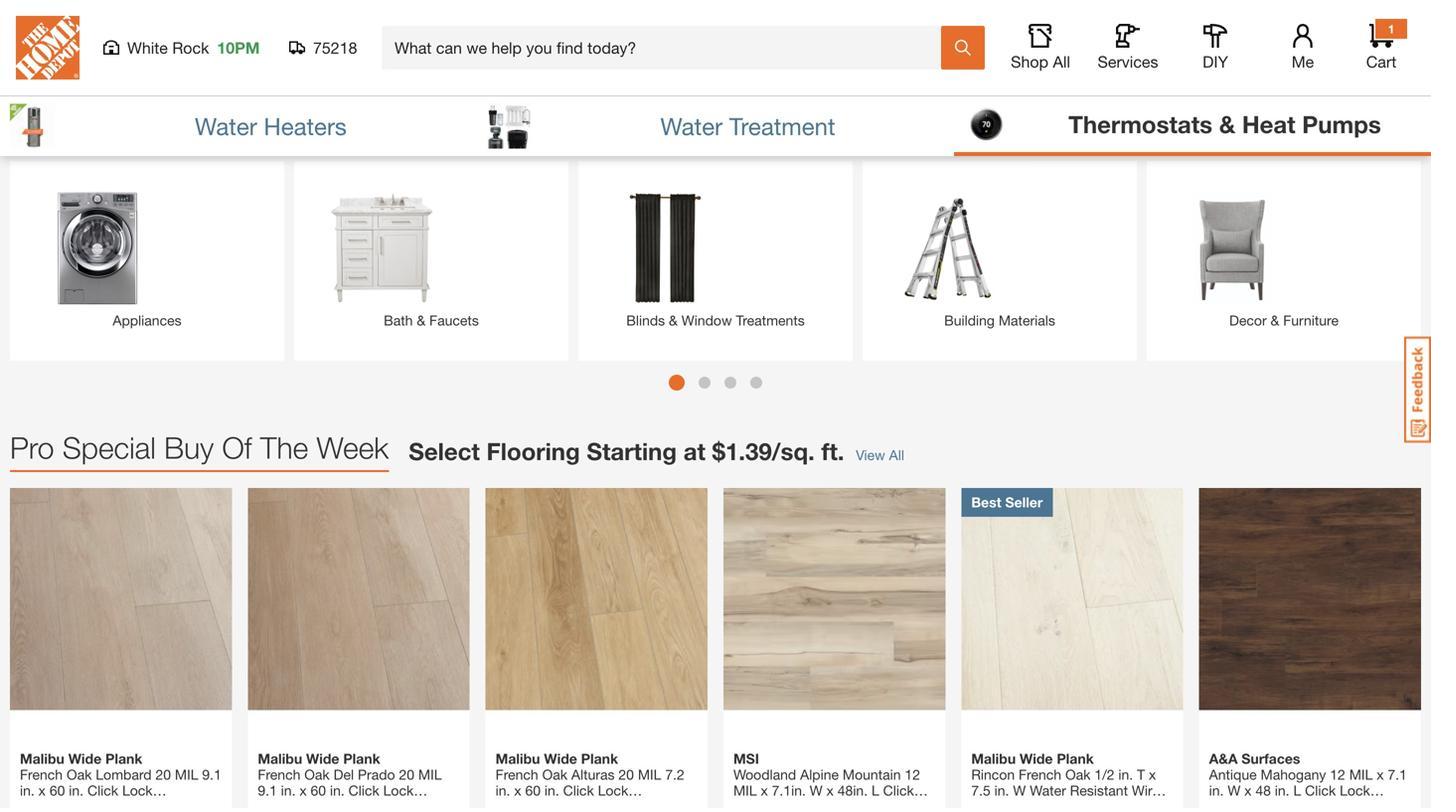 Task type: locate. For each thing, give the bounding box(es) containing it.
antique mahogany 12 mil x 7.1 in. w x 48 in. l click lock waterproof luxury vinyl plank flooring (23.8 sq. ft./case) image
[[1199, 488, 1421, 710]]

best
[[971, 494, 1002, 510]]

decor & furniture image
[[1177, 191, 1291, 305]]

decor & furniture
[[1230, 312, 1339, 328]]

malibu
[[20, 750, 64, 767], [258, 750, 302, 767], [496, 750, 540, 767], [971, 750, 1016, 767]]

plank inside 1 / 16 "group"
[[105, 750, 142, 767]]

& left heat in the top right of the page
[[1219, 110, 1236, 138]]

1 malibu wide plank from the left
[[20, 750, 142, 767]]

treatments
[[736, 312, 805, 328]]

3 add from the left
[[851, 26, 881, 45]]

best seller
[[971, 494, 1043, 510]]

5 / 18 group
[[1147, 161, 1421, 361]]

water heaters button
[[0, 96, 477, 156]]

& right the blinds
[[669, 312, 678, 328]]

shop all
[[1011, 52, 1070, 71]]

flooring
[[487, 437, 580, 465]]

a&a surfaces link
[[1209, 750, 1411, 798]]

appliances
[[113, 312, 182, 328]]

plank for malibu wide plank link inside 5 / 16 "group"
[[1057, 750, 1094, 767]]

starting
[[587, 437, 677, 465]]

1 horizontal spatial all
[[1053, 52, 1070, 71]]

3 plank from the left
[[581, 750, 618, 767]]

add
[[135, 26, 166, 45], [493, 26, 523, 45], [851, 26, 881, 45], [1209, 26, 1239, 45]]

appliances image
[[40, 191, 154, 305]]

all right 'view'
[[889, 447, 904, 463]]

all inside shop all "button"
[[1053, 52, 1070, 71]]

0 horizontal spatial all
[[889, 447, 904, 463]]

plank inside 5 / 16 "group"
[[1057, 750, 1094, 767]]

add to cart
[[135, 26, 223, 45], [493, 26, 580, 45], [851, 26, 938, 45], [1209, 26, 1296, 45]]

water for water treatment
[[660, 112, 723, 140]]

water
[[195, 112, 257, 140], [660, 112, 723, 140]]

services
[[1098, 52, 1158, 71]]

plank inside 2 / 16 group
[[343, 750, 380, 767]]

& inside button
[[1219, 110, 1236, 138]]

5 / 16 group
[[961, 488, 1183, 808]]

by
[[674, 107, 705, 142]]

services button
[[1096, 24, 1160, 72]]

pro special buy of the week
[[10, 430, 389, 465]]

1
[[1388, 22, 1395, 36]]

malibu wide plank link
[[20, 750, 222, 798], [258, 750, 460, 798], [496, 750, 698, 798], [971, 750, 1173, 798]]

malibu inside 2 / 16 group
[[258, 750, 302, 767]]

4 plank from the left
[[1057, 750, 1094, 767]]

malibu for french oak del prado 20 mil 9.1 in. x 60 in. click lock waterproof luxury vinyl plank flooring (30.5 sq. ft./case) image
[[258, 750, 302, 767]]

&
[[1219, 110, 1236, 138], [417, 312, 426, 328], [669, 312, 678, 328], [1271, 312, 1280, 328]]

2 add from the left
[[493, 26, 523, 45]]

pro
[[10, 430, 54, 465]]

add to cart button
[[20, 14, 338, 58], [378, 14, 696, 58], [736, 14, 1054, 58], [1093, 14, 1411, 58]]

3 malibu wide plank from the left
[[496, 750, 618, 767]]

1 / 16 group
[[10, 488, 232, 808]]

3 malibu from the left
[[496, 750, 540, 767]]

surfaces
[[1242, 750, 1301, 767]]

1 add to cart from the left
[[135, 26, 223, 45]]

1 add to cart button from the left
[[20, 14, 338, 58]]

malibu wide plank for malibu wide plank link inside the 3 / 16 group
[[496, 750, 618, 767]]

1 malibu wide plank link from the left
[[20, 750, 222, 798]]

& right decor
[[1271, 312, 1280, 328]]

diy button
[[1184, 24, 1247, 72]]

week
[[317, 430, 389, 465]]

shop
[[1011, 52, 1049, 71]]

2 add to cart from the left
[[493, 26, 580, 45]]

faucets
[[429, 312, 479, 328]]

furniture
[[1283, 312, 1339, 328]]

2 malibu wide plank link from the left
[[258, 750, 460, 798]]

wide for 'french oak alturas 20 mil 7.2 in. x 60 in. click lock waterproof luxury vinyl plank flooring (23.9 sq. ft./case)' image
[[544, 750, 577, 767]]

bath & faucets
[[384, 312, 479, 328]]

malibu wide plank inside 3 / 16 group
[[496, 750, 618, 767]]

cart
[[190, 26, 223, 45], [548, 26, 580, 45], [905, 26, 938, 45], [1263, 26, 1296, 45], [1366, 52, 1397, 71]]

malibu wide plank inside 1 / 16 "group"
[[20, 750, 142, 767]]

to
[[170, 26, 185, 45], [528, 26, 543, 45], [886, 26, 901, 45], [1244, 26, 1259, 45]]

malibu wide plank for malibu wide plank link inside 5 / 16 "group"
[[971, 750, 1094, 767]]

malibu wide plank inside 2 / 16 group
[[258, 750, 380, 767]]

water treatment button
[[477, 96, 954, 156]]

building materials image
[[893, 191, 1007, 305]]

4 add from the left
[[1209, 26, 1239, 45]]

1 malibu from the left
[[20, 750, 64, 767]]

1 / 18 group
[[10, 161, 284, 361]]

2 malibu from the left
[[258, 750, 302, 767]]

msi
[[734, 750, 759, 767]]

& right bath
[[417, 312, 426, 328]]

all right shop
[[1053, 52, 1070, 71]]

wide inside 5 / 16 "group"
[[1020, 750, 1053, 767]]

1 to from the left
[[170, 26, 185, 45]]

plank for malibu wide plank link inside the 1 / 16 "group"
[[105, 750, 142, 767]]

malibu wide plank link inside 3 / 16 group
[[496, 750, 698, 798]]

3 to from the left
[[886, 26, 901, 45]]

1 wide from the left
[[68, 750, 102, 767]]

water inside button
[[195, 112, 257, 140]]

& inside "link"
[[669, 312, 678, 328]]

thermostats & heat pumps button
[[954, 96, 1431, 156]]

1 vertical spatial all
[[889, 447, 904, 463]]

select flooring starting at $1.39/sq. ft.
[[409, 437, 844, 465]]

4 add to cart button from the left
[[1093, 14, 1411, 58]]

0 horizontal spatial water
[[195, 112, 257, 140]]

view
[[856, 447, 885, 463]]

woodland alpine mountain 12 mil x 7.1in. w x 48in. l click lock waterproof luxury vinyl plank flooring (23.8sq.ft./case) image
[[724, 488, 946, 710]]

4 wide from the left
[[1020, 750, 1053, 767]]

& inside the 5 / 18 group
[[1271, 312, 1280, 328]]

malibu inside 1 / 16 "group"
[[20, 750, 64, 767]]

1 add from the left
[[135, 26, 166, 45]]

malibu wide plank link inside 5 / 16 "group"
[[971, 750, 1173, 798]]

me
[[1292, 52, 1314, 71]]

water treatment image
[[487, 104, 532, 149]]

malibu wide plank inside 5 / 16 "group"
[[971, 750, 1094, 767]]

wide inside 3 / 16 group
[[544, 750, 577, 767]]

me button
[[1271, 24, 1335, 72]]

decor
[[1230, 312, 1267, 328]]

malibu wide plank link inside 2 / 16 group
[[258, 750, 460, 798]]

wide inside 1 / 16 "group"
[[68, 750, 102, 767]]

3 wide from the left
[[544, 750, 577, 767]]

malibu wide plank for malibu wide plank link in 2 / 16 group
[[258, 750, 380, 767]]

french oak del prado 20 mil 9.1 in. x 60 in. click lock waterproof luxury vinyl plank flooring (30.5 sq. ft./case) image
[[248, 488, 470, 710]]

french oak lombard 20 mil 9.1 in. x 60 in. click lock waterproof luxury vinyl plank flooring (30.5 sq. ft./case) image
[[10, 488, 232, 710]]

thermostats
[[1069, 110, 1213, 138]]

6 / 16 group
[[1199, 488, 1421, 808]]

malibu wide plank link for 3 / 16 group
[[496, 750, 698, 798]]

malibu for 'french oak alturas 20 mil 7.2 in. x 60 in. click lock waterproof luxury vinyl plank flooring (23.9 sq. ft./case)' image
[[496, 750, 540, 767]]

4 malibu wide plank link from the left
[[971, 750, 1173, 798]]

the
[[260, 430, 308, 465]]

2 / 18 group
[[294, 161, 569, 361]]

0 vertical spatial all
[[1053, 52, 1070, 71]]

a&a
[[1209, 750, 1238, 767]]

2 malibu wide plank from the left
[[258, 750, 380, 767]]

water inside button
[[660, 112, 723, 140]]

blinds
[[626, 312, 665, 328]]

bath & faucets link
[[324, 191, 539, 331]]

1 water from the left
[[195, 112, 257, 140]]

treatment
[[729, 112, 835, 140]]

3 add to cart button from the left
[[736, 14, 1054, 58]]

rincon french oak 1/2 in. t x 7.5 in. w water resistant wire brushed engineered hardwood flooring (23.3 sq. ft./case) image
[[961, 488, 1183, 710]]

malibu wide plank
[[20, 750, 142, 767], [258, 750, 380, 767], [496, 750, 618, 767], [971, 750, 1094, 767]]

& inside 2 / 18 group
[[417, 312, 426, 328]]

wide inside 2 / 16 group
[[306, 750, 339, 767]]

malibu inside 3 / 16 group
[[496, 750, 540, 767]]

all
[[1053, 52, 1070, 71], [889, 447, 904, 463]]

75218 button
[[289, 38, 358, 58]]

of
[[222, 430, 252, 465]]

1 horizontal spatial water
[[660, 112, 723, 140]]

2 wide from the left
[[306, 750, 339, 767]]

plank inside 3 / 16 group
[[581, 750, 618, 767]]

wide
[[68, 750, 102, 767], [306, 750, 339, 767], [544, 750, 577, 767], [1020, 750, 1053, 767]]

1 plank from the left
[[105, 750, 142, 767]]

all for shop all
[[1053, 52, 1070, 71]]

4 malibu from the left
[[971, 750, 1016, 767]]

2 water from the left
[[660, 112, 723, 140]]

malibu wide plank link inside 1 / 16 "group"
[[20, 750, 222, 798]]

plank
[[105, 750, 142, 767], [343, 750, 380, 767], [581, 750, 618, 767], [1057, 750, 1094, 767]]

3 malibu wide plank link from the left
[[496, 750, 698, 798]]

wide for french oak lombard 20 mil 9.1 in. x 60 in. click lock waterproof luxury vinyl plank flooring (30.5 sq. ft./case) 'image'
[[68, 750, 102, 767]]

2 plank from the left
[[343, 750, 380, 767]]

4 malibu wide plank from the left
[[971, 750, 1094, 767]]



Task type: vqa. For each thing, say whether or not it's contained in the screenshot.
cause on the left of page
no



Task type: describe. For each thing, give the bounding box(es) containing it.
4 add to cart from the left
[[1209, 26, 1296, 45]]

select
[[409, 437, 480, 465]]

water heaters image
[[10, 104, 55, 149]]

& for thermostats
[[1219, 110, 1236, 138]]

malibu wide plank link for 2 / 16 group
[[258, 750, 460, 798]]

bath & faucets image
[[324, 191, 438, 305]]

2 / 16 group
[[248, 488, 470, 808]]

msi link
[[734, 750, 936, 798]]

4 / 18 group
[[863, 161, 1137, 361]]

blinds & window treatments
[[626, 312, 805, 328]]

add for first add to cart button from the right
[[1209, 26, 1239, 45]]

building materials link
[[893, 191, 1107, 331]]

decor & furniture link
[[1177, 191, 1392, 331]]

thermostats & heat pumps
[[1069, 110, 1381, 138]]

at
[[684, 437, 706, 465]]

white rock 10pm
[[127, 38, 260, 57]]

thermostats & heat pumps image
[[964, 102, 1009, 147]]

water for water heaters
[[195, 112, 257, 140]]

2 add to cart button from the left
[[378, 14, 696, 58]]

plank for malibu wide plank link inside the 3 / 16 group
[[581, 750, 618, 767]]

plank for malibu wide plank link in 2 / 16 group
[[343, 750, 380, 767]]

wide for french oak del prado 20 mil 9.1 in. x 60 in. click lock waterproof luxury vinyl plank flooring (30.5 sq. ft./case) image
[[306, 750, 339, 767]]

75218
[[313, 38, 357, 57]]

building
[[944, 312, 995, 328]]

rock
[[172, 38, 209, 57]]

french oak alturas 20 mil 7.2 in. x 60 in. click lock waterproof luxury vinyl plank flooring (23.9 sq. ft./case) image
[[486, 488, 708, 710]]

malibu wide plank link for 1 / 16 "group"
[[20, 750, 222, 798]]

bath
[[384, 312, 413, 328]]

& for blinds
[[669, 312, 678, 328]]

malibu inside 5 / 16 "group"
[[971, 750, 1016, 767]]

ft.
[[821, 437, 844, 465]]

& for decor
[[1271, 312, 1280, 328]]

window
[[682, 312, 732, 328]]

blinds & window treatments link
[[608, 191, 823, 331]]

4 to from the left
[[1244, 26, 1259, 45]]

view all link
[[851, 447, 904, 463]]

building materials
[[944, 312, 1055, 328]]

water treatment
[[660, 112, 835, 140]]

department
[[714, 107, 866, 142]]

$1.39/sq.
[[712, 437, 815, 465]]

blinds & window treatments image
[[608, 191, 723, 305]]

3 add to cart from the left
[[851, 26, 938, 45]]

shop all button
[[1009, 24, 1072, 72]]

buy
[[164, 430, 214, 465]]

4 / 16 group
[[724, 488, 946, 808]]

heaters
[[264, 112, 347, 140]]

all for view all
[[889, 447, 904, 463]]

seller
[[1005, 494, 1043, 510]]

add for 1st add to cart button from the left
[[135, 26, 166, 45]]

savings by department
[[566, 107, 866, 142]]

3 / 18 group
[[578, 161, 853, 361]]

view all
[[856, 447, 904, 463]]

malibu wide plank for malibu wide plank link inside the 1 / 16 "group"
[[20, 750, 142, 767]]

appliances link
[[40, 191, 254, 331]]

special
[[62, 430, 156, 465]]

add for second add to cart button from the left
[[493, 26, 523, 45]]

diy
[[1203, 52, 1228, 71]]

savings
[[566, 107, 666, 142]]

add for second add to cart button from the right
[[851, 26, 881, 45]]

the home depot logo image
[[16, 16, 80, 80]]

water heaters
[[195, 112, 347, 140]]

10pm
[[217, 38, 260, 57]]

cart 1
[[1366, 22, 1397, 71]]

malibu for french oak lombard 20 mil 9.1 in. x 60 in. click lock waterproof luxury vinyl plank flooring (30.5 sq. ft./case) 'image'
[[20, 750, 64, 767]]

white
[[127, 38, 168, 57]]

& for bath
[[417, 312, 426, 328]]

heat
[[1242, 110, 1296, 138]]

pumps
[[1302, 110, 1381, 138]]

feedback link image
[[1404, 336, 1431, 443]]

3 / 16 group
[[486, 488, 708, 808]]

materials
[[999, 312, 1055, 328]]

What can we help you find today? search field
[[395, 27, 940, 69]]

a&a surfaces
[[1209, 750, 1301, 767]]

2 to from the left
[[528, 26, 543, 45]]



